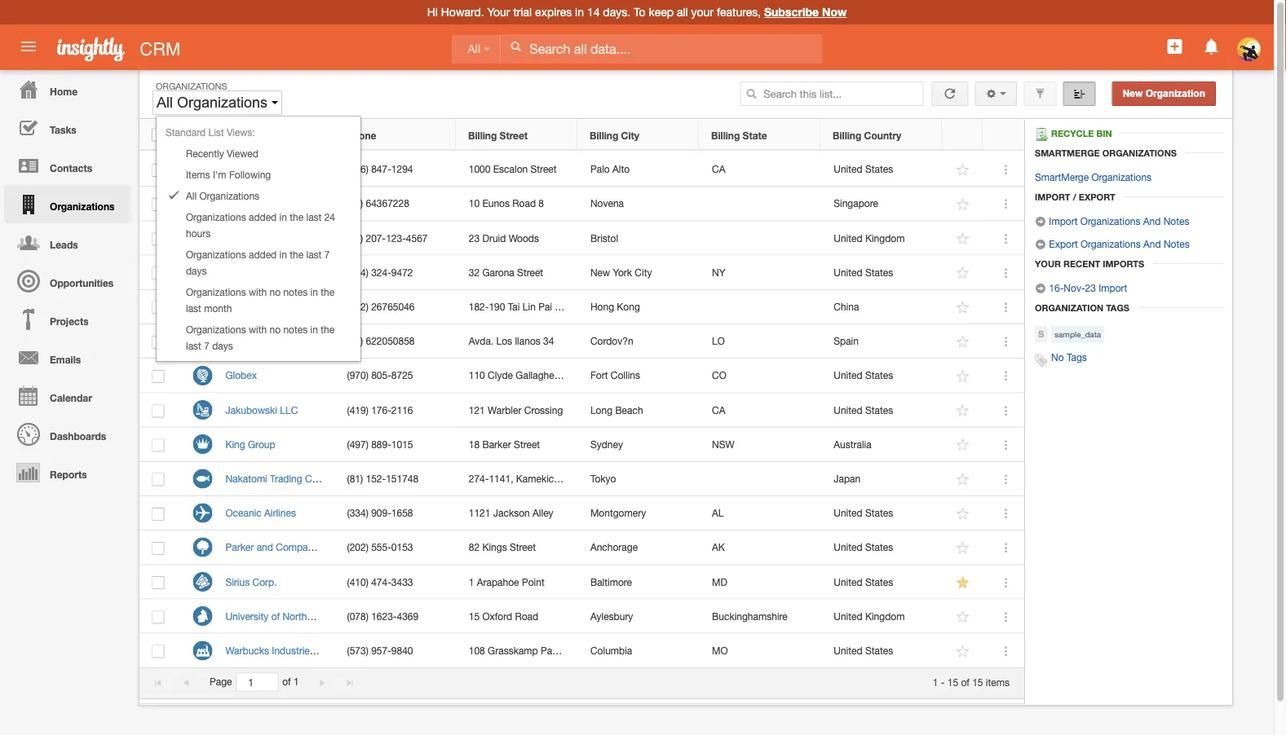 Task type: vqa. For each thing, say whether or not it's contained in the screenshot.
the Gas
yes



Task type: locate. For each thing, give the bounding box(es) containing it.
0 vertical spatial and
[[283, 164, 299, 175]]

all inside button
[[157, 94, 173, 111]]

united states cell for palo alto
[[821, 153, 943, 187]]

0 vertical spatial clampett
[[225, 164, 266, 175]]

road left 8
[[513, 198, 536, 209]]

circle arrow right image up circle arrow left icon
[[1035, 216, 1047, 228]]

added for hours
[[249, 211, 277, 223]]

121
[[469, 405, 485, 416]]

last
[[306, 211, 322, 223], [306, 249, 322, 260], [186, 303, 201, 314], [186, 340, 201, 352]]

street right barker
[[514, 439, 540, 450]]

organizations added in the last 24 hours
[[186, 211, 335, 239]]

1 vertical spatial with
[[249, 324, 267, 335]]

lo cell
[[700, 325, 821, 359]]

singapore up 24
[[325, 198, 370, 209]]

1 vertical spatial your
[[1035, 259, 1061, 269]]

8 united from the top
[[834, 577, 863, 588]]

0 vertical spatial united kingdom cell
[[821, 221, 943, 256]]

2 hong from the left
[[591, 301, 614, 313]]

kingdom for bristol
[[865, 232, 905, 244]]

8 states from the top
[[865, 645, 893, 657]]

0 horizontal spatial kong
[[289, 301, 312, 313]]

row up parkway
[[139, 600, 1025, 634]]

row containing king group
[[139, 428, 1025, 462]]

arapahoe
[[477, 577, 519, 588]]

8 united states cell from the top
[[821, 634, 943, 669]]

city up alto
[[621, 130, 640, 141]]

2 vertical spatial road
[[515, 611, 538, 622]]

2 circle arrow right image from the top
[[1035, 283, 1047, 294]]

and right parker
[[257, 542, 273, 554]]

1 vertical spatial 7
[[204, 340, 210, 352]]

1 arapahoe point
[[469, 577, 545, 588]]

5 follow image from the top
[[956, 472, 971, 488]]

7 united from the top
[[834, 542, 863, 554]]

0 horizontal spatial organization
[[225, 130, 285, 141]]

united states for columbia
[[834, 645, 893, 657]]

(714) 324-9472
[[347, 267, 413, 278]]

11 row from the top
[[139, 462, 1025, 497]]

0 vertical spatial corp.
[[322, 164, 347, 175]]

of 1
[[282, 677, 299, 688]]

smartmerge
[[1035, 148, 1100, 158], [1035, 171, 1089, 183]]

follow image
[[956, 162, 971, 178], [956, 231, 971, 247], [956, 266, 971, 281], [956, 369, 971, 384], [956, 403, 971, 419], [956, 541, 971, 557]]

2 row from the top
[[139, 153, 1025, 187]]

globex, hong kong link
[[225, 301, 320, 313]]

row containing globex
[[139, 359, 1025, 393]]

hong up cordov?n
[[591, 301, 614, 313]]

new inside new organization link
[[1123, 88, 1143, 99]]

2 vertical spatial corp.
[[252, 577, 277, 588]]

12 row from the top
[[139, 497, 1025, 531]]

japan
[[834, 473, 861, 485]]

japan cell
[[821, 462, 943, 497]]

organizations up hours
[[186, 211, 246, 223]]

your down circle arrow left icon
[[1035, 259, 1061, 269]]

(44)
[[347, 232, 363, 244]]

clampett down viewed
[[225, 164, 266, 175]]

5 states from the top
[[865, 508, 893, 519]]

street inside cell
[[510, 542, 536, 554]]

274-1141, kamekichi 3-jo cell
[[456, 462, 581, 497]]

1 vertical spatial circle arrow right image
[[1035, 283, 1047, 294]]

row containing (44) 207-123-4567
[[139, 221, 1025, 256]]

1121 jackson alley cell
[[456, 497, 578, 531]]

states for montgomery
[[865, 508, 893, 519]]

1 vertical spatial import
[[1049, 215, 1078, 227]]

1 ca cell from the top
[[700, 153, 821, 187]]

city right york
[[635, 267, 652, 278]]

spain down china
[[834, 336, 859, 347]]

0 vertical spatial export
[[1079, 192, 1116, 202]]

1 vertical spatial smartmerge
[[1035, 171, 1089, 183]]

7 down month
[[204, 340, 210, 352]]

oil up organizations added in the last 24 hours at the left of the page
[[268, 198, 280, 209]]

row down bristol
[[139, 256, 1025, 290]]

23 up organization tags on the right top of page
[[1085, 282, 1096, 294]]

all
[[468, 43, 481, 55], [157, 94, 173, 111], [186, 190, 197, 201]]

group
[[248, 439, 275, 450]]

1 horizontal spatial 15
[[948, 677, 959, 688]]

0 vertical spatial 7
[[324, 249, 330, 260]]

phone
[[347, 130, 376, 141]]

with inside organizations with no notes in the last month
[[249, 286, 267, 298]]

ca cell up nsw
[[700, 393, 821, 428]]

organization inside row
[[225, 130, 285, 141]]

15
[[469, 611, 480, 622], [948, 677, 959, 688], [973, 677, 983, 688]]

0 vertical spatial all
[[468, 43, 481, 55]]

None checkbox
[[152, 267, 164, 280], [152, 439, 164, 452], [152, 543, 164, 556], [152, 577, 164, 590], [152, 267, 164, 280], [152, 439, 164, 452], [152, 543, 164, 556], [152, 577, 164, 590]]

views:
[[227, 126, 255, 138]]

all organizations down i'm
[[186, 190, 259, 201]]

row up "baltimore" on the left bottom
[[139, 531, 1025, 566]]

all inside 'link'
[[468, 43, 481, 55]]

(078)
[[347, 611, 369, 622]]

of right university
[[271, 611, 280, 622]]

follow image down 'following' image
[[956, 610, 971, 625]]

export down smartmerge organizations
[[1079, 192, 1116, 202]]

1 vertical spatial city
[[635, 267, 652, 278]]

110 clyde gallagher street cell
[[456, 359, 587, 393]]

10
[[469, 198, 480, 209]]

13 row from the top
[[139, 531, 1025, 566]]

(497) 889-1015 cell
[[335, 428, 456, 462]]

1 horizontal spatial kong
[[617, 301, 640, 313]]

days inside organizations with no notes in the last 7 days
[[212, 340, 233, 352]]

globex, spain link
[[225, 336, 295, 347]]

your left "trial"
[[487, 5, 510, 19]]

bristol cell
[[578, 221, 700, 256]]

1 united kingdom cell from the top
[[821, 221, 943, 256]]

row up jo
[[139, 428, 1025, 462]]

0 vertical spatial days
[[186, 265, 207, 277]]

9 row from the top
[[139, 393, 1025, 428]]

new york city cell
[[578, 256, 700, 290]]

smartmerge organizations link
[[1035, 171, 1152, 183]]

1 inside cell
[[469, 577, 474, 588]]

0 horizontal spatial hong
[[262, 301, 286, 313]]

kong inside cell
[[617, 301, 640, 313]]

1 vertical spatial added
[[249, 249, 277, 260]]

14 row from the top
[[139, 566, 1025, 600]]

8 row from the top
[[139, 359, 1025, 393]]

2 kong from the left
[[617, 301, 640, 313]]

1 vertical spatial no
[[270, 324, 281, 335]]

1 vertical spatial notes
[[1164, 238, 1190, 250]]

5 united states cell from the top
[[821, 497, 943, 531]]

/
[[1073, 192, 1077, 202]]

street right escalon
[[531, 164, 557, 175]]

last inside organizations with no notes in the last 7 days
[[186, 340, 201, 352]]

0 vertical spatial 23
[[469, 232, 480, 244]]

2 united kingdom from the top
[[834, 611, 905, 622]]

united for new york city
[[834, 267, 863, 278]]

refresh list image
[[942, 88, 958, 99]]

the inside organizations with no notes in the last 7 days
[[321, 324, 335, 335]]

0 vertical spatial circle arrow right image
[[1035, 216, 1047, 228]]

2 horizontal spatial all
[[468, 43, 481, 55]]

7 states from the top
[[865, 577, 893, 588]]

circle arrow right image inside the import organizations and notes link
[[1035, 216, 1047, 228]]

with inside organizations with no notes in the last 7 days
[[249, 324, 267, 335]]

6 row from the top
[[139, 290, 1025, 325]]

(44) 207-123-4567 cell
[[335, 221, 456, 256]]

united for anchorage
[[834, 542, 863, 554]]

23 left druid
[[469, 232, 480, 244]]

7 inside organizations with no notes in the last 7 days
[[204, 340, 210, 352]]

organizations up leads "link"
[[50, 201, 115, 212]]

tokyo
[[591, 473, 616, 485]]

cordov?n cell
[[578, 325, 700, 359]]

all organizations up the list
[[157, 94, 272, 111]]

tasks link
[[4, 108, 131, 147]]

recycle bin
[[1051, 128, 1112, 139]]

1 with from the top
[[249, 286, 267, 298]]

ca down billing state
[[712, 164, 726, 175]]

street right the garona
[[517, 267, 543, 278]]

jakubowski llc link
[[225, 405, 306, 416]]

2 kingdom from the top
[[865, 611, 905, 622]]

notes for organizations with no notes in the last month
[[283, 286, 308, 298]]

organization down notifications image
[[1146, 88, 1206, 99]]

0 horizontal spatial your
[[487, 5, 510, 19]]

recently viewed link
[[157, 143, 361, 164]]

1 vertical spatial and
[[283, 198, 299, 209]]

united states cell down japan cell
[[821, 531, 943, 566]]

1 for 1 arapahoe point
[[469, 577, 474, 588]]

(852) 26765046
[[347, 301, 415, 313]]

0 horizontal spatial 23
[[469, 232, 480, 244]]

row containing oceanic airlines
[[139, 497, 1025, 531]]

7 united states cell from the top
[[821, 566, 943, 600]]

15 left oxford
[[469, 611, 480, 622]]

follow image for sydney
[[956, 438, 971, 453]]

united states for long beach
[[834, 405, 893, 416]]

1 vertical spatial united kingdom cell
[[821, 600, 943, 634]]

1 vertical spatial globex,
[[225, 336, 260, 347]]

0 horizontal spatial spain
[[262, 336, 287, 347]]

2 singapore from the left
[[834, 198, 878, 209]]

no up "globex, hong kong" link
[[270, 286, 281, 298]]

2 states from the top
[[865, 267, 893, 278]]

street for 82 kings street
[[510, 542, 536, 554]]

1 horizontal spatial 7
[[324, 249, 330, 260]]

2 smartmerge from the top
[[1035, 171, 1089, 183]]

1 vertical spatial kingdom
[[865, 611, 905, 622]]

1 horizontal spatial days
[[212, 340, 233, 352]]

university of northumbria link
[[225, 611, 346, 622]]

all organizations for all organizations link
[[186, 190, 259, 201]]

billing street
[[468, 130, 528, 141]]

columbia cell
[[578, 634, 700, 669]]

1 vertical spatial united kingdom
[[834, 611, 905, 622]]

hong
[[262, 301, 286, 313], [591, 301, 614, 313]]

recent
[[1064, 259, 1101, 269]]

2 vertical spatial all
[[186, 190, 197, 201]]

2 notes from the top
[[283, 324, 308, 335]]

corp. right sirius
[[252, 577, 277, 588]]

keep
[[649, 5, 674, 19]]

4 row from the top
[[139, 221, 1025, 256]]

row containing parker and company
[[139, 531, 1025, 566]]

circle arrow right image
[[1035, 216, 1047, 228], [1035, 283, 1047, 294]]

united states cell for montgomery
[[821, 497, 943, 531]]

follow image for anchorage
[[956, 541, 971, 557]]

united states for anchorage
[[834, 542, 893, 554]]

organizations inside navigation
[[50, 201, 115, 212]]

follow image right singapore cell
[[956, 197, 971, 212]]

1 horizontal spatial all
[[186, 190, 197, 201]]

1 vertical spatial export
[[1049, 238, 1078, 250]]

1 - 15 of 15 items
[[933, 677, 1010, 688]]

row up cordov?n
[[139, 290, 1025, 325]]

street inside 'cell'
[[517, 267, 543, 278]]

circle arrow right image left 16-
[[1035, 283, 1047, 294]]

0 vertical spatial added
[[249, 211, 277, 223]]

2 ca cell from the top
[[700, 393, 821, 428]]

organizations link
[[4, 185, 131, 224]]

of inside row
[[271, 611, 280, 622]]

0 vertical spatial your
[[487, 5, 510, 19]]

united states cell up australia
[[821, 393, 943, 428]]

1 notes from the top
[[1164, 215, 1190, 227]]

notes inside organizations with no notes in the last 7 days
[[283, 324, 308, 335]]

kong down york
[[617, 301, 640, 313]]

company
[[276, 542, 318, 554]]

2 no from the top
[[270, 324, 281, 335]]

organization name
[[225, 130, 315, 141]]

1 circle arrow right image from the top
[[1035, 216, 1047, 228]]

united states cell left 'following' image
[[821, 566, 943, 600]]

0 vertical spatial globex,
[[225, 301, 260, 313]]

city inside cell
[[635, 267, 652, 278]]

the inside organizations with no notes in the last month
[[321, 286, 335, 298]]

(714)
[[347, 267, 369, 278]]

0 vertical spatial united kingdom
[[834, 232, 905, 244]]

warbucks industries link
[[225, 645, 323, 657]]

anchorage cell
[[578, 531, 700, 566]]

(334)
[[347, 508, 369, 519]]

(852)
[[347, 301, 369, 313]]

3 row from the top
[[139, 187, 1025, 221]]

3-
[[564, 473, 574, 485]]

row down sydney
[[139, 462, 1025, 497]]

15 right "-"
[[948, 677, 959, 688]]

united states cell
[[821, 153, 943, 187], [821, 256, 943, 290], [821, 359, 943, 393], [821, 393, 943, 428], [821, 497, 943, 531], [821, 531, 943, 566], [821, 566, 943, 600], [821, 634, 943, 669]]

follow image for aylesbury
[[956, 610, 971, 625]]

1 horizontal spatial 23
[[1085, 282, 1096, 294]]

united states for montgomery
[[834, 508, 893, 519]]

2 follow image from the top
[[956, 300, 971, 316]]

2 horizontal spatial organization
[[1146, 88, 1206, 99]]

barker
[[482, 439, 511, 450]]

row down novena
[[139, 221, 1025, 256]]

5 follow image from the top
[[956, 403, 971, 419]]

0 vertical spatial with
[[249, 286, 267, 298]]

1 vertical spatial days
[[212, 340, 233, 352]]

3 follow image from the top
[[956, 335, 971, 350]]

cell up the 'lo'
[[700, 290, 821, 325]]

4 follow image from the top
[[956, 369, 971, 384]]

1 vertical spatial ca
[[712, 405, 726, 416]]

ak cell
[[700, 531, 821, 566]]

notes inside organizations with no notes in the last month
[[283, 286, 308, 298]]

row group containing clampett oil and gas corp.
[[139, 153, 1025, 669]]

sydney
[[591, 439, 623, 450]]

llc
[[280, 405, 298, 416]]

united states cell for new york city
[[821, 256, 943, 290]]

hi howard. your trial expires in 14 days. to keep all your features, subscribe now
[[427, 5, 847, 19]]

1 vertical spatial all
[[157, 94, 173, 111]]

street for 32 garona street
[[517, 267, 543, 278]]

beach
[[615, 405, 643, 416]]

no inside organizations with no notes in the last month
[[270, 286, 281, 298]]

7 row from the top
[[139, 325, 1025, 359]]

1 kingdom from the top
[[865, 232, 905, 244]]

10 eunos road 8 cell
[[456, 187, 578, 221]]

1 vertical spatial all organizations
[[186, 190, 259, 201]]

reports link
[[4, 454, 131, 492]]

smartmerge organizations
[[1035, 148, 1177, 158]]

all down howard.
[[468, 43, 481, 55]]

billing left country
[[833, 130, 862, 141]]

0 vertical spatial notes
[[283, 286, 308, 298]]

notes down "globex, hong kong" link
[[283, 324, 308, 335]]

and for gas
[[283, 164, 299, 175]]

1 horizontal spatial export
[[1079, 192, 1116, 202]]

0 horizontal spatial all
[[157, 94, 173, 111]]

in down "globex, hong kong" link
[[310, 324, 318, 335]]

64367228
[[366, 198, 409, 209]]

16 row from the top
[[139, 634, 1025, 669]]

tags
[[1106, 303, 1130, 313]]

2 added from the top
[[249, 249, 277, 260]]

street up the 1000 escalon street
[[500, 130, 528, 141]]

street
[[500, 130, 528, 141], [531, 164, 557, 175], [517, 267, 543, 278], [560, 370, 587, 382], [514, 439, 540, 450], [510, 542, 536, 554]]

1 no from the top
[[270, 286, 281, 298]]

1 vertical spatial notes
[[283, 324, 308, 335]]

2 with from the top
[[249, 324, 267, 335]]

1 ca from the top
[[712, 164, 726, 175]]

cell
[[700, 187, 821, 221], [213, 221, 335, 256], [700, 221, 821, 256], [213, 256, 335, 290], [700, 290, 821, 325], [700, 462, 821, 497]]

7 down 24
[[324, 249, 330, 260]]

1000 escalon street
[[469, 164, 557, 175]]

8 follow image from the top
[[956, 644, 971, 660]]

4 united states cell from the top
[[821, 393, 943, 428]]

clampett up organizations added in the last 24 hours at the left of the page
[[225, 198, 266, 209]]

cog image
[[986, 88, 997, 100]]

road inside 'cell'
[[515, 611, 538, 622]]

0 vertical spatial kingdom
[[865, 232, 905, 244]]

1 united from the top
[[834, 164, 863, 175]]

with
[[249, 286, 267, 298], [249, 324, 267, 335]]

globex, for globex, spain
[[225, 336, 260, 347]]

3 united from the top
[[834, 267, 863, 278]]

row down palo
[[139, 187, 1025, 221]]

(078) 1623-4369 cell
[[335, 600, 456, 634]]

5 united from the top
[[834, 405, 863, 416]]

md cell
[[700, 566, 821, 600]]

of right "-"
[[961, 677, 970, 688]]

2 ca from the top
[[712, 405, 726, 416]]

co cell
[[700, 359, 821, 393]]

singapore down billing country
[[834, 198, 878, 209]]

1 horizontal spatial spain
[[834, 336, 859, 347]]

7 united states from the top
[[834, 577, 893, 588]]

australia cell
[[821, 428, 943, 462]]

follow image right japan cell
[[956, 472, 971, 488]]

added inside organizations added in the last 7 days
[[249, 249, 277, 260]]

3 billing from the left
[[711, 130, 740, 141]]

days down hours
[[186, 265, 207, 277]]

export organizations and notes link
[[1035, 238, 1190, 250]]

items
[[986, 677, 1010, 688]]

0 horizontal spatial singapore
[[325, 198, 370, 209]]

clampett
[[225, 164, 266, 175], [225, 198, 266, 209]]

dashboards
[[50, 431, 106, 442]]

street left fort
[[560, 370, 587, 382]]

2 globex, from the top
[[225, 336, 260, 347]]

llanos
[[515, 336, 541, 347]]

notifications image
[[1202, 37, 1222, 56]]

0 vertical spatial new
[[1123, 88, 1143, 99]]

home
[[50, 86, 78, 97]]

united kingdom cell
[[821, 221, 943, 256], [821, 600, 943, 634]]

1 field
[[237, 674, 278, 692]]

1 horizontal spatial 1
[[469, 577, 474, 588]]

organization down nov-
[[1035, 303, 1104, 313]]

days up globex
[[212, 340, 233, 352]]

ca for long beach
[[712, 405, 726, 416]]

oil for gas
[[268, 164, 280, 175]]

(334) 909-1658 cell
[[335, 497, 456, 531]]

1 vertical spatial organization
[[225, 130, 285, 141]]

follow image up 'following' image
[[956, 507, 971, 522]]

2 and from the top
[[1144, 238, 1161, 250]]

1 smartmerge from the top
[[1035, 148, 1100, 158]]

new inside the new york city cell
[[591, 267, 610, 278]]

united states for baltimore
[[834, 577, 893, 588]]

row up novena
[[139, 153, 1025, 187]]

1 follow image from the top
[[956, 162, 971, 178]]

expires
[[535, 5, 572, 19]]

1 horizontal spatial new
[[1123, 88, 1143, 99]]

1 globex, from the top
[[225, 301, 260, 313]]

row down aylesbury
[[139, 634, 1025, 669]]

4 follow image from the top
[[956, 438, 971, 453]]

9 united from the top
[[834, 611, 863, 622]]

0 horizontal spatial 7
[[204, 340, 210, 352]]

ca cell
[[700, 153, 821, 187], [700, 393, 821, 428]]

kong up organizations with no notes in the last 7 days
[[289, 301, 312, 313]]

recently
[[186, 148, 224, 159]]

all organizations inside button
[[157, 94, 272, 111]]

united states cell down china cell
[[821, 359, 943, 393]]

2 united kingdom cell from the top
[[821, 600, 943, 634]]

notes up "globex, hong kong" link
[[283, 286, 308, 298]]

follow image for montgomery
[[956, 507, 971, 522]]

novena cell
[[578, 187, 700, 221]]

hong kong cell
[[578, 290, 700, 325]]

1 for 1 - 15 of 15 items
[[933, 677, 938, 688]]

country
[[864, 130, 902, 141]]

globex, for globex, hong kong
[[225, 301, 260, 313]]

united states cell down country
[[821, 153, 943, 187]]

no for 7
[[270, 324, 281, 335]]

1 and from the top
[[1143, 215, 1161, 227]]

states for anchorage
[[865, 542, 893, 554]]

lin
[[523, 301, 536, 313]]

0 horizontal spatial new
[[591, 267, 610, 278]]

row up fort
[[139, 325, 1025, 359]]

tai
[[508, 301, 520, 313]]

4 billing from the left
[[833, 130, 862, 141]]

1 vertical spatial and
[[1144, 238, 1161, 250]]

1 vertical spatial oil
[[268, 198, 280, 209]]

2 follow image from the top
[[956, 231, 971, 247]]

805-
[[371, 370, 391, 382]]

cell down nsw
[[700, 462, 821, 497]]

0 vertical spatial oil
[[268, 164, 280, 175]]

oceanic
[[225, 508, 262, 519]]

0 vertical spatial notes
[[1164, 215, 1190, 227]]

export right circle arrow left icon
[[1049, 238, 1078, 250]]

follow image
[[956, 197, 971, 212], [956, 300, 971, 316], [956, 335, 971, 350], [956, 438, 971, 453], [956, 472, 971, 488], [956, 507, 971, 522], [956, 610, 971, 625], [956, 644, 971, 660]]

in inside organizations with no notes in the last month
[[310, 286, 318, 298]]

no for month
[[270, 286, 281, 298]]

0 vertical spatial road
[[513, 198, 536, 209]]

smartmerge up /
[[1035, 171, 1089, 183]]

1 united states from the top
[[834, 164, 893, 175]]

4 united states from the top
[[834, 405, 893, 416]]

nsw cell
[[700, 428, 821, 462]]

items
[[186, 169, 210, 180]]

8 united states from the top
[[834, 645, 893, 657]]

hong inside cell
[[591, 301, 614, 313]]

15 left items
[[973, 677, 983, 688]]

5 united states from the top
[[834, 508, 893, 519]]

no inside organizations with no notes in the last 7 days
[[270, 324, 281, 335]]

1 left arapahoe
[[469, 577, 474, 588]]

0 horizontal spatial days
[[186, 265, 207, 277]]

2 spain from the left
[[834, 336, 859, 347]]

united for long beach
[[834, 405, 863, 416]]

billing for billing country
[[833, 130, 862, 141]]

follow image right australia cell
[[956, 438, 971, 453]]

5 row from the top
[[139, 256, 1025, 290]]

1 vertical spatial ca cell
[[700, 393, 821, 428]]

0 vertical spatial ca cell
[[700, 153, 821, 187]]

10 row from the top
[[139, 428, 1025, 462]]

1 added from the top
[[249, 211, 277, 223]]

1 horizontal spatial organization
[[1035, 303, 1104, 313]]

row down jo
[[139, 497, 1025, 531]]

(202)
[[347, 542, 369, 554]]

circle arrow right image for import organizations and notes
[[1035, 216, 1047, 228]]

organizations down month
[[186, 324, 246, 335]]

(573) 957-9840 cell
[[335, 634, 456, 669]]

billing for billing city
[[590, 130, 619, 141]]

cell up ny 'cell'
[[700, 187, 821, 221]]

1 vertical spatial new
[[591, 267, 610, 278]]

organizations down the import organizations and notes link
[[1081, 238, 1141, 250]]

6 united states cell from the top
[[821, 531, 943, 566]]

2 vertical spatial organization
[[1035, 303, 1104, 313]]

82 kings street cell
[[456, 531, 578, 566]]

2 united states cell from the top
[[821, 256, 943, 290]]

7 follow image from the top
[[956, 610, 971, 625]]

108 grasskamp parkway cell
[[456, 634, 578, 669]]

following image
[[956, 575, 971, 591]]

month
[[204, 303, 232, 314]]

smartmerge for smartmerge organizations
[[1035, 171, 1089, 183]]

1 vertical spatial 23
[[1085, 282, 1096, 294]]

1 follow image from the top
[[956, 197, 971, 212]]

3 follow image from the top
[[956, 266, 971, 281]]

2 horizontal spatial 1
[[933, 677, 938, 688]]

and up export organizations and notes
[[1143, 215, 1161, 227]]

6 united states from the top
[[834, 542, 893, 554]]

1 vertical spatial clampett
[[225, 198, 266, 209]]

0 vertical spatial all organizations
[[157, 94, 272, 111]]

australia
[[834, 439, 872, 450]]

6 states from the top
[[865, 542, 893, 554]]

collins
[[611, 370, 640, 382]]

6 follow image from the top
[[956, 541, 971, 557]]

2 clampett from the top
[[225, 198, 266, 209]]

new organization link
[[1112, 82, 1216, 106]]

smartmerge for smartmerge organizations
[[1035, 148, 1100, 158]]

1 notes from the top
[[283, 286, 308, 298]]

notes down the "import organizations and notes"
[[1164, 238, 1190, 250]]

road right oxford
[[515, 611, 538, 622]]

0 horizontal spatial 15
[[469, 611, 480, 622]]

1 horizontal spatial hong
[[591, 301, 614, 313]]

0 vertical spatial no
[[270, 286, 281, 298]]

corp. left (626) at left top
[[322, 164, 347, 175]]

row group
[[139, 153, 1025, 669]]

None checkbox
[[152, 128, 164, 141], [152, 164, 164, 177], [152, 198, 164, 211], [152, 233, 164, 246], [152, 302, 164, 315], [152, 336, 164, 349], [152, 370, 164, 383], [152, 405, 164, 418], [152, 474, 164, 487], [152, 508, 164, 521], [152, 611, 164, 624], [152, 646, 164, 659], [152, 128, 164, 141], [152, 164, 164, 177], [152, 198, 164, 211], [152, 233, 164, 246], [152, 302, 164, 315], [152, 336, 164, 349], [152, 370, 164, 383], [152, 405, 164, 418], [152, 474, 164, 487], [152, 508, 164, 521], [152, 611, 164, 624], [152, 646, 164, 659]]

1 clampett from the top
[[225, 164, 266, 175]]

follow image for hong kong
[[956, 300, 971, 316]]

oil up all organizations link
[[268, 164, 280, 175]]

notes for export organizations and notes
[[1164, 238, 1190, 250]]

2 oil from the top
[[268, 198, 280, 209]]

united for columbia
[[834, 645, 863, 657]]

circle arrow right image inside the 16-nov-23 import link
[[1035, 283, 1047, 294]]

0 vertical spatial import
[[1035, 192, 1071, 202]]

days inside organizations added in the last 7 days
[[186, 265, 207, 277]]

billing up palo
[[590, 130, 619, 141]]

street right kings
[[510, 542, 536, 554]]

row containing organization name
[[139, 120, 1024, 150]]

list
[[208, 126, 224, 138]]

billing up 1000
[[468, 130, 497, 141]]

2 notes from the top
[[1164, 238, 1190, 250]]

navigation
[[0, 70, 131, 492]]

row containing clampett oil and gas, singapore
[[139, 187, 1025, 221]]

23
[[469, 232, 480, 244], [1085, 282, 1096, 294]]

added inside organizations added in the last 24 hours
[[249, 211, 277, 223]]

0 vertical spatial and
[[1143, 215, 1161, 227]]

ak
[[712, 542, 725, 554]]

2 united from the top
[[834, 232, 863, 244]]

0 vertical spatial smartmerge
[[1035, 148, 1100, 158]]

with up the globex, hong kong
[[249, 286, 267, 298]]

15 row from the top
[[139, 600, 1025, 634]]

32 garona street cell
[[456, 256, 578, 290]]

united states cell down japan in the bottom right of the page
[[821, 497, 943, 531]]

1 horizontal spatial singapore
[[834, 198, 878, 209]]

emails
[[50, 354, 81, 365]]

1294
[[391, 164, 413, 175]]

1 hong from the left
[[262, 301, 286, 313]]

added down organizations added in the last 24 hours at the left of the page
[[249, 249, 277, 260]]

new right the show sidebar icon at the top right
[[1123, 88, 1143, 99]]

anchorage
[[591, 542, 638, 554]]

10 united from the top
[[834, 645, 863, 657]]

warbucks
[[225, 645, 269, 657]]

1 vertical spatial road
[[555, 301, 578, 313]]

circle arrow left image
[[1035, 239, 1047, 250]]

0 horizontal spatial of
[[271, 611, 280, 622]]

4 states from the top
[[865, 405, 893, 416]]

university
[[225, 611, 269, 622]]

and left gas,
[[283, 198, 299, 209]]

projects link
[[4, 300, 131, 339]]

2 united states from the top
[[834, 267, 893, 278]]

6 follow image from the top
[[956, 507, 971, 522]]

and up imports
[[1144, 238, 1161, 250]]

row
[[139, 120, 1024, 150], [139, 153, 1025, 187], [139, 187, 1025, 221], [139, 221, 1025, 256], [139, 256, 1025, 290], [139, 290, 1025, 325], [139, 325, 1025, 359], [139, 359, 1025, 393], [139, 393, 1025, 428], [139, 428, 1025, 462], [139, 462, 1025, 497], [139, 497, 1025, 531], [139, 531, 1025, 566], [139, 566, 1025, 600], [139, 600, 1025, 634], [139, 634, 1025, 669]]

spain down "globex, hong kong" link
[[262, 336, 287, 347]]

2 billing from the left
[[590, 130, 619, 141]]

smartmerge down 'recycle' on the right top of the page
[[1035, 148, 1100, 158]]

united states for new york city
[[834, 267, 893, 278]]

cell up ny
[[700, 221, 821, 256]]

states for columbia
[[865, 645, 893, 657]]

0 vertical spatial ca
[[712, 164, 726, 175]]

row containing jakubowski llc
[[139, 393, 1025, 428]]

clampett oil and gas, singapore link
[[225, 198, 378, 209]]

united states cell for columbia
[[821, 634, 943, 669]]

bristol
[[591, 232, 618, 244]]

spain cell
[[821, 325, 943, 359]]



Task type: describe. For each thing, give the bounding box(es) containing it.
34
[[543, 336, 554, 347]]

909-
[[371, 508, 391, 519]]

palo alto cell
[[578, 153, 700, 187]]

organizations up standard at the left top
[[156, 81, 227, 91]]

1 spain from the left
[[262, 336, 287, 347]]

organizations down smartmerge organizations
[[1092, 171, 1152, 183]]

0 horizontal spatial export
[[1049, 238, 1078, 250]]

organizations inside organizations added in the last 24 hours
[[186, 211, 246, 223]]

home link
[[4, 70, 131, 108]]

4 united from the top
[[834, 370, 863, 382]]

with for 7
[[249, 324, 267, 335]]

no tags
[[1051, 352, 1087, 363]]

follow image for novena
[[956, 197, 971, 212]]

nakatomi trading corp.
[[225, 473, 330, 485]]

fort collins cell
[[578, 359, 700, 393]]

ca for palo alto
[[712, 164, 726, 175]]

16-
[[1049, 282, 1064, 294]]

(970) 805-8725 cell
[[335, 359, 456, 393]]

last inside organizations added in the last 7 days
[[306, 249, 322, 260]]

cell for 23 druid woods
[[700, 221, 821, 256]]

row containing (714) 324-9472
[[139, 256, 1025, 290]]

al cell
[[700, 497, 821, 531]]

1000 escalon street cell
[[456, 153, 578, 187]]

montgomery cell
[[578, 497, 700, 531]]

states for baltimore
[[865, 577, 893, 588]]

organization for organization name
[[225, 130, 285, 141]]

organizations added in the last 7 days link
[[157, 244, 361, 281]]

1000
[[469, 164, 491, 175]]

0 horizontal spatial 1
[[294, 677, 299, 688]]

organizations
[[1103, 148, 1177, 158]]

organizations inside organizations added in the last 7 days
[[186, 249, 246, 260]]

oil for gas,
[[268, 198, 280, 209]]

united for baltimore
[[834, 577, 863, 588]]

(334) 909-1658
[[347, 508, 413, 519]]

ca cell for long beach
[[700, 393, 821, 428]]

street for 1000 escalon street
[[531, 164, 557, 175]]

recently viewed
[[186, 148, 259, 159]]

follow image for palo alto
[[956, 162, 971, 178]]

1 singapore from the left
[[325, 198, 370, 209]]

follow image for columbia
[[956, 644, 971, 660]]

follow image for bristol
[[956, 231, 971, 247]]

md
[[712, 577, 728, 588]]

row containing nakatomi trading corp.
[[139, 462, 1025, 497]]

0 vertical spatial organization
[[1146, 88, 1206, 99]]

row containing globex, hong kong
[[139, 290, 1025, 325]]

15 inside 'cell'
[[469, 611, 480, 622]]

states for palo alto
[[865, 164, 893, 175]]

23 druid woods cell
[[456, 221, 578, 256]]

all organizations for all organizations button
[[157, 94, 272, 111]]

notes for import organizations and notes
[[1164, 215, 1190, 227]]

the inside organizations added in the last 7 days
[[290, 249, 304, 260]]

clampett for clampett oil and gas corp. (626) 847-1294
[[225, 164, 266, 175]]

all link
[[452, 35, 501, 64]]

2 vertical spatial import
[[1099, 282, 1128, 294]]

18
[[469, 439, 480, 450]]

1 horizontal spatial of
[[282, 677, 291, 688]]

navigation containing home
[[0, 70, 131, 492]]

oceanic airlines link
[[225, 508, 304, 519]]

mo cell
[[700, 634, 821, 669]]

states for new york city
[[865, 267, 893, 278]]

sydney cell
[[578, 428, 700, 462]]

(497) 889-1015
[[347, 439, 413, 450]]

kingdom for aylesbury
[[865, 611, 905, 622]]

united for montgomery
[[834, 508, 863, 519]]

0 vertical spatial city
[[621, 130, 640, 141]]

united states cell for baltimore
[[821, 566, 943, 600]]

(714) 324-9472 cell
[[335, 256, 456, 290]]

(419) 176-2116 cell
[[335, 393, 456, 428]]

long beach cell
[[578, 393, 700, 428]]

organization tags
[[1035, 303, 1130, 313]]

1658
[[391, 508, 413, 519]]

(202) 555-0153 cell
[[335, 531, 456, 566]]

united for bristol
[[834, 232, 863, 244]]

united for aylesbury
[[834, 611, 863, 622]]

import organizations and notes
[[1047, 215, 1190, 227]]

jakubowski llc
[[225, 405, 298, 416]]

row containing globex, spain
[[139, 325, 1025, 359]]

united kingdom for aylesbury
[[834, 611, 905, 622]]

organizations up the export organizations and notes link
[[1081, 215, 1141, 227]]

182-190 tai lin pai road cell
[[456, 290, 578, 325]]

15 oxford road
[[469, 611, 538, 622]]

viewed
[[227, 148, 259, 159]]

jackson
[[493, 508, 530, 519]]

152-
[[366, 473, 386, 485]]

states for long beach
[[865, 405, 893, 416]]

(852) 26765046 cell
[[335, 290, 456, 325]]

howard.
[[441, 5, 484, 19]]

show sidebar image
[[1074, 88, 1085, 100]]

billing for billing street
[[468, 130, 497, 141]]

9840
[[391, 645, 413, 657]]

last inside organizations with no notes in the last month
[[186, 303, 201, 314]]

singapore cell
[[821, 187, 943, 221]]

projects
[[50, 316, 89, 327]]

957-
[[371, 645, 391, 657]]

847-
[[371, 164, 391, 175]]

622050858
[[366, 336, 415, 347]]

notes for organizations with no notes in the last 7 days
[[283, 324, 308, 335]]

organizations inside button
[[177, 94, 268, 111]]

crossing
[[524, 405, 563, 416]]

2 vertical spatial and
[[257, 542, 273, 554]]

new for new organization
[[1123, 88, 1143, 99]]

7 inside organizations added in the last 7 days
[[324, 249, 330, 260]]

ca cell for palo alto
[[700, 153, 821, 187]]

23 druid woods
[[469, 232, 539, 244]]

1 kong from the left
[[289, 301, 312, 313]]

9472
[[391, 267, 413, 278]]

china cell
[[821, 290, 943, 325]]

and for export organizations and notes
[[1144, 238, 1161, 250]]

cell down clampett oil and gas, singapore
[[213, 221, 335, 256]]

(34)
[[347, 336, 363, 347]]

(419)
[[347, 405, 369, 416]]

aylesbury
[[591, 611, 633, 622]]

32
[[469, 267, 480, 278]]

last inside organizations added in the last 24 hours
[[306, 211, 322, 223]]

united kingdom cell for aylesbury
[[821, 600, 943, 634]]

to
[[634, 5, 646, 19]]

and for gas,
[[283, 198, 299, 209]]

3 united states cell from the top
[[821, 359, 943, 393]]

lo
[[712, 336, 725, 347]]

follow image for cordov?n
[[956, 335, 971, 350]]

baltimore cell
[[578, 566, 700, 600]]

recycle bin link
[[1035, 128, 1120, 141]]

(65) 64367228 cell
[[335, 187, 456, 221]]

(410) 474-3433 cell
[[335, 566, 456, 600]]

hong kong
[[591, 301, 640, 313]]

buckinghamshire cell
[[700, 600, 821, 634]]

united kingdom cell for bristol
[[821, 221, 943, 256]]

avda. los llanos 34 cell
[[456, 325, 578, 359]]

the inside organizations added in the last 24 hours
[[290, 211, 304, 223]]

3 states from the top
[[865, 370, 893, 382]]

spain inside cell
[[834, 336, 859, 347]]

import for import organizations and notes
[[1049, 215, 1078, 227]]

all for all organizations link
[[186, 190, 197, 201]]

(65)
[[347, 198, 363, 209]]

show list view filters image
[[1035, 88, 1046, 100]]

1 arapahoe point cell
[[456, 566, 578, 600]]

8725
[[391, 370, 413, 382]]

(65) 64367228
[[347, 198, 409, 209]]

globex link
[[225, 370, 265, 382]]

row containing clampett oil and gas corp.
[[139, 153, 1025, 187]]

contacts link
[[4, 147, 131, 185]]

in inside organizations added in the last 24 hours
[[279, 211, 287, 223]]

escalon
[[493, 164, 528, 175]]

search image
[[746, 88, 757, 100]]

sirius corp. link
[[225, 577, 285, 588]]

import organizations and notes link
[[1035, 215, 1190, 228]]

follow image for tokyo
[[956, 472, 971, 488]]

15 oxford road cell
[[456, 600, 578, 634]]

(497)
[[347, 439, 369, 450]]

(34) 622050858 cell
[[335, 325, 456, 359]]

novena
[[591, 198, 624, 209]]

smartmerge organizations
[[1035, 171, 1152, 183]]

row containing warbucks industries
[[139, 634, 1025, 669]]

Search all data.... text field
[[501, 34, 823, 64]]

china
[[834, 301, 859, 313]]

sirius
[[225, 577, 250, 588]]

23 inside cell
[[469, 232, 480, 244]]

united kingdom for bristol
[[834, 232, 905, 244]]

oceanic airlines
[[225, 508, 296, 519]]

all organizations button
[[153, 91, 282, 115]]

organizations down items i'm following
[[199, 190, 259, 201]]

Search this list... text field
[[740, 82, 924, 106]]

row containing sirius corp.
[[139, 566, 1025, 600]]

united for palo alto
[[834, 164, 863, 175]]

2 horizontal spatial 15
[[973, 677, 983, 688]]

18 barker street cell
[[456, 428, 578, 462]]

added for days
[[249, 249, 277, 260]]

121 warbler crossing cell
[[456, 393, 578, 428]]

united states cell for anchorage
[[821, 531, 943, 566]]

cell for 10 eunos road 8
[[700, 187, 821, 221]]

274-1141, kamekichi 3-jo
[[469, 473, 581, 485]]

in inside organizations added in the last 7 days
[[279, 249, 287, 260]]

all for all organizations button
[[157, 94, 173, 111]]

3 united states from the top
[[834, 370, 893, 382]]

(573)
[[347, 645, 369, 657]]

united states for palo alto
[[834, 164, 893, 175]]

follow image for new york city
[[956, 266, 971, 281]]

billing for billing state
[[711, 130, 740, 141]]

new for new york city
[[591, 267, 610, 278]]

road for 15 oxford road
[[515, 611, 538, 622]]

new organization
[[1123, 88, 1206, 99]]

your recent imports
[[1035, 259, 1145, 269]]

tokyo cell
[[578, 462, 700, 497]]

contacts
[[50, 162, 92, 174]]

clampett for clampett oil and gas, singapore
[[225, 198, 266, 209]]

in left 14
[[575, 5, 584, 19]]

mo
[[712, 645, 728, 657]]

follow image for long beach
[[956, 403, 971, 419]]

buckinghamshire
[[712, 611, 788, 622]]

(81) 152-151748 cell
[[335, 462, 456, 497]]

white image
[[510, 41, 522, 52]]

organizations with no notes in the last 7 days
[[186, 324, 335, 352]]

items i'm following link
[[157, 164, 361, 185]]

circle arrow right image for 16-nov-23 import
[[1035, 283, 1047, 294]]

with for month
[[249, 286, 267, 298]]

organizations inside organizations with no notes in the last 7 days
[[186, 324, 246, 335]]

nakatomi trading corp. link
[[225, 473, 338, 485]]

1 horizontal spatial your
[[1035, 259, 1061, 269]]

1 vertical spatial corp.
[[305, 473, 330, 485]]

industries
[[272, 645, 315, 657]]

organizations inside organizations with no notes in the last month
[[186, 286, 246, 298]]

aylesbury cell
[[578, 600, 700, 634]]

cell for 274-1141, kamekichi 3-jo
[[700, 462, 821, 497]]

opportunities
[[50, 277, 114, 289]]

standard
[[166, 126, 206, 138]]

street for 18 barker street
[[514, 439, 540, 450]]

your
[[691, 5, 714, 19]]

following
[[229, 169, 271, 180]]

gas
[[302, 164, 320, 175]]

in inside organizations with no notes in the last 7 days
[[310, 324, 318, 335]]

singapore inside cell
[[834, 198, 878, 209]]

now
[[822, 5, 847, 19]]

(44) 207-123-4567
[[347, 232, 428, 244]]

(202) 555-0153
[[347, 542, 413, 554]]

name
[[287, 130, 315, 141]]

king group link
[[225, 439, 284, 450]]

co
[[712, 370, 727, 382]]

(078) 1623-4369
[[347, 611, 419, 622]]

cell up "globex, hong kong" link
[[213, 256, 335, 290]]

road for 10 eunos road 8
[[513, 198, 536, 209]]

8
[[539, 198, 544, 209]]

trial
[[513, 5, 532, 19]]

and for import organizations and notes
[[1143, 215, 1161, 227]]

(626) 847-1294 cell
[[335, 153, 456, 187]]

cell for 182-190 tai lin pai road
[[700, 290, 821, 325]]

united states cell for long beach
[[821, 393, 943, 428]]

ny cell
[[700, 256, 821, 290]]

2116
[[391, 405, 413, 416]]

sirius corp.
[[225, 577, 277, 588]]

18 barker street
[[469, 439, 540, 450]]

organization for organization tags
[[1035, 303, 1104, 313]]

(970)
[[347, 370, 369, 382]]

clyde
[[488, 370, 513, 382]]

row containing university of northumbria
[[139, 600, 1025, 634]]

4567
[[406, 232, 428, 244]]

leads
[[50, 239, 78, 250]]

import for import / export
[[1035, 192, 1071, 202]]

clampett oil and gas, singapore
[[225, 198, 370, 209]]

2 horizontal spatial of
[[961, 677, 970, 688]]

3433
[[391, 577, 413, 588]]



